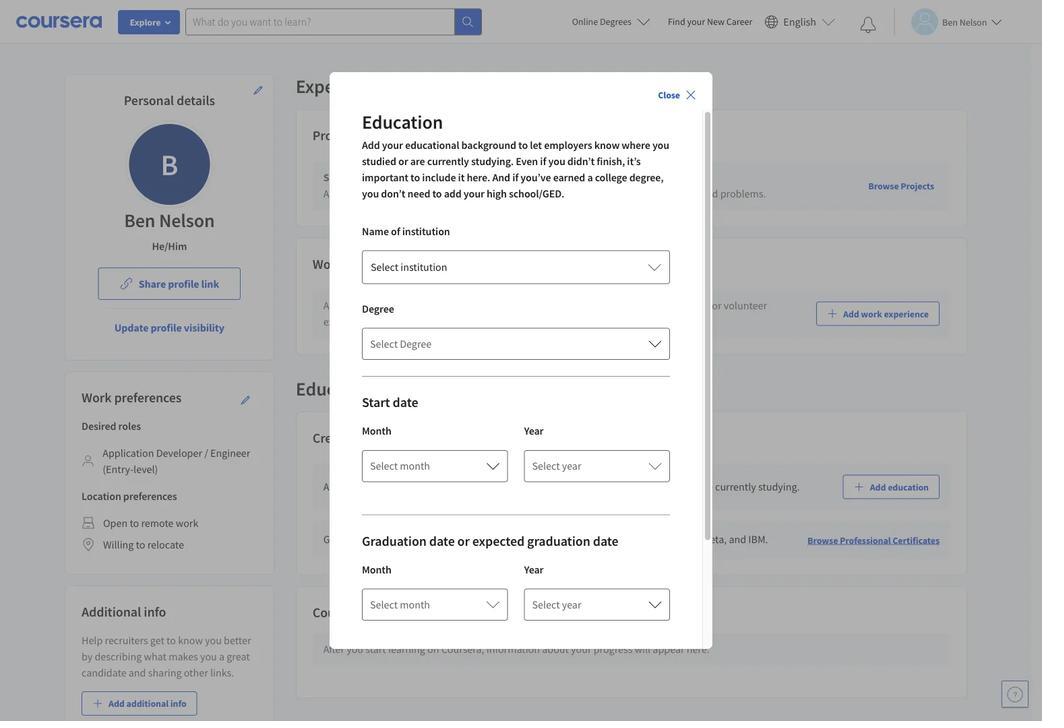 Task type: locate. For each thing, give the bounding box(es) containing it.
studied up important
[[362, 154, 396, 168]]

institution right of
[[402, 225, 450, 238]]

1 vertical spatial education
[[296, 377, 377, 401]]

first
[[400, 604, 423, 621]]

employers up "get job-ready with role-based training from industry-leading companies like google, meta, and ibm."
[[526, 480, 573, 494]]

date
[[393, 394, 418, 411], [429, 533, 455, 549], [593, 533, 619, 549]]

add right can
[[640, 299, 657, 313]]

0 vertical spatial degree
[[362, 302, 394, 315]]

personal details
[[124, 92, 215, 109]]

1 horizontal spatial projects
[[566, 171, 604, 185]]

browse inside button
[[868, 180, 899, 192]]

candidate
[[82, 666, 126, 680]]

new
[[707, 16, 725, 28]]

select inside button
[[371, 261, 398, 274]]

a inside help recruiters get to know you better by describing what makes you a great candidate and sharing other links.
[[219, 650, 225, 663]]

2 vertical spatial and
[[129, 666, 146, 680]]

a down didn't at the top right of the page
[[587, 171, 593, 184]]

1 month from the top
[[362, 424, 392, 438]]

your down it
[[464, 187, 485, 200]]

know inside education add your educational background to let employers know where you studied or are currently studying. even if you didn't finish, it's important to include it here. and if you've earned a college degree, you don't need to add your high school/ged.
[[594, 138, 620, 152]]

job- right get
[[341, 533, 359, 546]]

1 horizontal spatial date
[[429, 533, 455, 549]]

add your educational background here to let employers know where you studied or are currently studying.
[[323, 480, 800, 494]]

1 vertical spatial month
[[400, 598, 430, 611]]

year up add your educational background here to let employers know where you studied or are currently studying.
[[524, 424, 544, 438]]

will
[[635, 643, 651, 656]]

select month button for graduation
[[362, 588, 508, 621]]

0 horizontal spatial let
[[512, 480, 523, 494]]

select down instead.
[[370, 337, 398, 351]]

here down important
[[382, 187, 402, 201]]

sharing
[[148, 666, 182, 680]]

month down "ready"
[[362, 563, 392, 576]]

just
[[527, 299, 543, 313]]

browse for browse projects
[[868, 180, 899, 192]]

1 select month from the top
[[370, 459, 430, 473]]

0 horizontal spatial with
[[386, 533, 406, 546]]

1 horizontal spatial studied
[[651, 480, 685, 494]]

studied for add
[[651, 480, 685, 494]]

0 horizontal spatial studied
[[362, 154, 396, 168]]

educational up graduation
[[366, 480, 420, 494]]

know up leading
[[575, 480, 600, 494]]

or up skills
[[398, 154, 408, 168]]

1 vertical spatial degree
[[400, 337, 432, 351]]

0 vertical spatial year
[[562, 459, 581, 473]]

add inside add your past work experience here. if you're just starting out, you can add internships or volunteer experience instead.
[[323, 299, 341, 313]]

close
[[658, 89, 680, 101]]

0 horizontal spatial date
[[393, 394, 418, 411]]

0 vertical spatial currently
[[427, 154, 469, 168]]

educational
[[405, 138, 459, 152], [366, 480, 420, 494]]

let up even at top
[[530, 138, 542, 152]]

0 horizontal spatial projects
[[313, 127, 359, 144]]

education up skills
[[362, 110, 443, 134]]

work inside button
[[861, 308, 882, 320]]

0 vertical spatial educational
[[405, 138, 459, 152]]

here. left 'if'
[[463, 299, 486, 313]]

demonstrate
[[416, 187, 473, 201]]

0 horizontal spatial add
[[444, 187, 462, 200]]

role-
[[409, 533, 430, 546]]

0 vertical spatial here.
[[467, 171, 490, 184]]

month for graduation
[[400, 598, 430, 611]]

select year for graduation date or expected graduation date
[[532, 598, 581, 611]]

update profile visibility
[[114, 321, 225, 334]]

application
[[103, 446, 154, 460]]

educational up include
[[405, 138, 459, 152]]

1 horizontal spatial projects
[[901, 180, 934, 192]]

0 horizontal spatial info
[[144, 604, 166, 621]]

0 horizontal spatial recruiters
[[105, 634, 148, 647]]

1 vertical spatial year
[[524, 563, 544, 576]]

with left role-
[[386, 533, 406, 546]]

1 horizontal spatial job-
[[506, 171, 524, 185]]

information
[[487, 643, 540, 656]]

date left training
[[429, 533, 455, 549]]

profile left link
[[168, 277, 199, 291]]

degree down instead.
[[400, 337, 432, 351]]

education for education
[[296, 377, 377, 401]]

know inside help recruiters get to know you better by describing what makes you a great candidate and sharing other links.
[[178, 634, 203, 647]]

0 horizontal spatial browse
[[808, 534, 838, 546]]

willing to relocate
[[103, 538, 184, 551]]

real-
[[672, 187, 692, 201]]

1 vertical spatial profile
[[151, 321, 182, 334]]

with up high
[[482, 171, 504, 185]]

learning
[[426, 604, 473, 621], [388, 643, 425, 656]]

add inside education add your educational background to let employers know where you studied or are currently studying. even if you didn't finish, it's important to include it here. and if you've earned a college degree, you don't need to add your high school/ged.
[[444, 187, 462, 200]]

select month down credentials
[[370, 459, 430, 473]]

1 horizontal spatial if
[[540, 154, 546, 168]]

0 vertical spatial select year button
[[524, 450, 670, 482]]

about
[[542, 643, 569, 656]]

1 vertical spatial currently
[[715, 480, 756, 494]]

info right additional
[[170, 698, 187, 710]]

2 select month button from the top
[[362, 588, 508, 621]]

add inside button
[[109, 698, 125, 710]]

currently up meta,
[[715, 480, 756, 494]]

world
[[692, 187, 718, 201]]

it
[[458, 171, 465, 184]]

0 vertical spatial and
[[585, 187, 602, 201]]

select year button for graduation date or expected graduation date
[[524, 588, 670, 621]]

add for add work experience
[[843, 308, 859, 320]]

1 horizontal spatial add
[[640, 299, 657, 313]]

select year up add your educational background here to let employers know where you studied or are currently studying.
[[532, 459, 581, 473]]

employers inside education add your educational background to let employers know where you studied or are currently studying. even if you didn't finish, it's important to include it here. and if you've earned a college degree, you don't need to add your high school/ged.
[[544, 138, 592, 152]]

preferences for work preferences
[[114, 389, 182, 406]]

let for education
[[530, 138, 542, 152]]

internships
[[659, 299, 710, 313]]

year for graduation date or expected graduation date
[[562, 598, 581, 611]]

here up training
[[478, 480, 498, 494]]

starting
[[546, 299, 580, 313]]

open to remote work
[[103, 516, 198, 530]]

are up skills
[[410, 154, 425, 168]]

add for add your past work experience here. if you're just starting out, you can add internships or volunteer experience instead.
[[323, 299, 341, 313]]

info
[[144, 604, 166, 621], [170, 698, 187, 710]]

career
[[727, 16, 753, 28]]

employers up didn't at the top right of the page
[[544, 138, 592, 152]]

select degree
[[370, 337, 432, 351]]

degree
[[362, 302, 394, 315], [400, 337, 432, 351]]

0 vertical spatial a
[[587, 171, 593, 184]]

studying. for education
[[471, 154, 514, 168]]

2 year from the top
[[562, 598, 581, 611]]

select left first at the bottom left of the page
[[370, 598, 398, 611]]

with
[[482, 171, 504, 185], [386, 533, 406, 546]]

0 vertical spatial learning
[[426, 604, 473, 621]]

0 vertical spatial profile
[[168, 277, 199, 291]]

educational inside education add your educational background to let employers know where you studied or are currently studying. even if you didn't finish, it's important to include it here. and if you've earned a college degree, you don't need to add your high school/ged.
[[405, 138, 459, 152]]

you've
[[521, 171, 551, 184]]

year
[[562, 459, 581, 473], [562, 598, 581, 611]]

are inside education add your educational background to let employers know where you studied or are currently studying. even if you didn't finish, it's important to include it here. and if you've earned a college degree, you don't need to add your high school/ged.
[[410, 154, 425, 168]]

date for start
[[393, 394, 418, 411]]

profile right update
[[151, 321, 182, 334]]

0 vertical spatial know
[[594, 138, 620, 152]]

here.
[[467, 171, 490, 184], [463, 299, 486, 313], [687, 643, 710, 656]]

coursera image
[[16, 11, 102, 33]]

you left can
[[603, 299, 619, 313]]

with inside the showcase your skills to recruiters with job-relevant projects add projects here to demonstrate your technical expertise and ability to solve real-world problems.
[[482, 171, 504, 185]]

1 horizontal spatial degree
[[400, 337, 432, 351]]

0 vertical spatial job-
[[506, 171, 524, 185]]

browse
[[868, 180, 899, 192], [808, 534, 838, 546]]

1 vertical spatial select month
[[370, 598, 430, 611]]

1 vertical spatial preferences
[[123, 489, 177, 503]]

work for add your past work experience here. if you're just starting out, you can add internships or volunteer experience instead.
[[387, 299, 410, 313]]

work left history
[[313, 256, 343, 272]]

work history
[[313, 256, 385, 272]]

0 vertical spatial select month
[[370, 459, 430, 473]]

2 horizontal spatial and
[[729, 533, 746, 546]]

1 horizontal spatial currently
[[715, 480, 756, 494]]

currently for add
[[715, 480, 756, 494]]

studying. up ibm.
[[758, 480, 800, 494]]

1 horizontal spatial with
[[482, 171, 504, 185]]

1 month from the top
[[400, 459, 430, 473]]

0 horizontal spatial studying.
[[471, 154, 514, 168]]

currently
[[427, 154, 469, 168], [715, 480, 756, 494]]

profile for update
[[151, 321, 182, 334]]

your down and
[[475, 187, 496, 201]]

here
[[382, 187, 402, 201], [478, 480, 498, 494]]

1 vertical spatial select year button
[[524, 588, 670, 621]]

0 horizontal spatial currently
[[427, 154, 469, 168]]

include
[[422, 171, 456, 184]]

1 horizontal spatial here
[[478, 480, 498, 494]]

or
[[398, 154, 408, 168], [712, 299, 722, 313], [687, 480, 697, 494], [457, 533, 470, 549]]

0 vertical spatial projects
[[313, 127, 359, 144]]

if right even at top
[[540, 154, 546, 168]]

ready
[[359, 533, 384, 546]]

on
[[427, 643, 439, 656]]

info up the get
[[144, 604, 166, 621]]

0 vertical spatial add
[[444, 187, 462, 200]]

or inside education add your educational background to let employers know where you studied or are currently studying. even if you didn't finish, it's important to include it here. and if you've earned a college degree, you don't need to add your high school/ged.
[[398, 154, 408, 168]]

your left past
[[343, 299, 364, 313]]

preferences for location preferences
[[123, 489, 177, 503]]

work
[[313, 256, 343, 272], [82, 389, 112, 406]]

1 vertical spatial recruiters
[[105, 634, 148, 647]]

2 year from the top
[[524, 563, 544, 576]]

1 vertical spatial add
[[640, 299, 657, 313]]

your up important
[[382, 138, 403, 152]]

where up companies
[[602, 480, 630, 494]]

know up finish,
[[594, 138, 620, 152]]

industry-
[[520, 533, 561, 546]]

0 horizontal spatial a
[[219, 650, 225, 663]]

select month up start on the bottom of the page
[[370, 598, 430, 611]]

1 select year from the top
[[532, 459, 581, 473]]

1 horizontal spatial a
[[587, 171, 593, 184]]

add inside add your past work experience here. if you're just starting out, you can add internships or volunteer experience instead.
[[640, 299, 657, 313]]

1 vertical spatial let
[[512, 480, 523, 494]]

are for add
[[699, 480, 713, 494]]

0 horizontal spatial are
[[410, 154, 425, 168]]

update profile visibility button
[[104, 311, 235, 344]]

add additional info button
[[82, 692, 197, 716]]

or left volunteer
[[712, 299, 722, 313]]

studying. up and
[[471, 154, 514, 168]]

0 vertical spatial month
[[400, 459, 430, 473]]

projects inside button
[[901, 180, 934, 192]]

institution inside button
[[401, 261, 447, 274]]

1 horizontal spatial studying.
[[758, 480, 800, 494]]

by
[[82, 650, 93, 663]]

here inside the showcase your skills to recruiters with job-relevant projects add projects here to demonstrate your technical expertise and ability to solve real-world problems.
[[382, 187, 402, 201]]

1 vertical spatial learning
[[388, 643, 425, 656]]

0 vertical spatial here
[[382, 187, 402, 201]]

recruiters
[[434, 171, 480, 185], [105, 634, 148, 647]]

or right the based
[[457, 533, 470, 549]]

education up credentials
[[296, 377, 377, 401]]

you up like at the bottom right
[[632, 480, 649, 494]]

let for add
[[512, 480, 523, 494]]

0 vertical spatial employers
[[544, 138, 592, 152]]

your right about
[[571, 643, 591, 656]]

even
[[516, 154, 538, 168]]

your up don't
[[372, 171, 394, 185]]

let inside education add your educational background to let employers know where you studied or are currently studying. even if you didn't finish, it's important to include it here. and if you've earned a college degree, you don't need to add your high school/ged.
[[530, 138, 542, 152]]

month
[[362, 424, 392, 438], [362, 563, 392, 576]]

1 year from the top
[[524, 424, 544, 438]]

to
[[518, 138, 528, 152], [411, 171, 420, 184], [422, 171, 432, 185], [432, 187, 442, 200], [404, 187, 414, 201], [635, 187, 644, 201], [500, 480, 510, 494], [130, 516, 139, 530], [136, 538, 145, 551], [167, 634, 176, 647]]

preferences up roles
[[114, 389, 182, 406]]

1 horizontal spatial work
[[387, 299, 410, 313]]

year for graduation date or expected graduation date
[[524, 563, 544, 576]]

background up and
[[461, 138, 516, 152]]

select year button for start date
[[524, 450, 670, 482]]

projects
[[313, 127, 359, 144], [901, 180, 934, 192]]

1 year from the top
[[562, 459, 581, 473]]

learning right first at the bottom left of the page
[[426, 604, 473, 621]]

select down name
[[371, 261, 398, 274]]

1 vertical spatial educational
[[366, 480, 420, 494]]

0 horizontal spatial job-
[[341, 533, 359, 546]]

date for graduation
[[429, 533, 455, 549]]

add inside button
[[843, 308, 859, 320]]

or inside add your past work experience here. if you're just starting out, you can add internships or volunteer experience instead.
[[712, 299, 722, 313]]

projects down showcase
[[343, 187, 380, 201]]

to inside help recruiters get to know you better by describing what makes you a great candidate and sharing other links.
[[167, 634, 176, 647]]

0 vertical spatial studying.
[[471, 154, 514, 168]]

month down start
[[362, 424, 392, 438]]

currently for education
[[427, 154, 469, 168]]

degree inside popup button
[[400, 337, 432, 351]]

0 vertical spatial education
[[362, 110, 443, 134]]

0 horizontal spatial experience
[[323, 315, 373, 329]]

additional
[[82, 604, 141, 621]]

recruiters up demonstrate
[[434, 171, 480, 185]]

1 vertical spatial institution
[[401, 261, 447, 274]]

0 vertical spatial preferences
[[114, 389, 182, 406]]

visibility
[[184, 321, 225, 334]]

education for education add your educational background to let employers know where you studied or are currently studying. even if you didn't finish, it's important to include it here. and if you've earned a college degree, you don't need to add your high school/ged.
[[362, 110, 443, 134]]

1 horizontal spatial info
[[170, 698, 187, 710]]

credentials
[[313, 430, 378, 446]]

1 vertical spatial studied
[[651, 480, 685, 494]]

1 vertical spatial info
[[170, 698, 187, 710]]

currently up include
[[427, 154, 469, 168]]

job- up technical
[[506, 171, 524, 185]]

studying. inside education add your educational background to let employers know where you studied or are currently studying. even if you didn't finish, it's important to include it here. and if you've earned a college degree, you don't need to add your high school/ged.
[[471, 154, 514, 168]]

month for start
[[400, 459, 430, 473]]

0 vertical spatial select year
[[532, 459, 581, 473]]

1 horizontal spatial browse
[[868, 180, 899, 192]]

0 vertical spatial let
[[530, 138, 542, 152]]

preferences up open to remote work
[[123, 489, 177, 503]]

know up makes
[[178, 634, 203, 647]]

education inside education add your educational background to let employers know where you studied or are currently studying. even if you didn't finish, it's important to include it here. and if you've earned a college degree, you don't need to add your high school/ged.
[[362, 110, 443, 134]]

Select institution button
[[362, 250, 670, 284]]

year down industry-
[[524, 563, 544, 576]]

open
[[103, 516, 128, 530]]

where inside education add your educational background to let employers know where you studied or are currently studying. even if you didn't finish, it's important to include it here. and if you've earned a college degree, you don't need to add your high school/ged.
[[622, 138, 650, 152]]

year up add your educational background here to let employers know where you studied or are currently studying.
[[562, 459, 581, 473]]

are up meta,
[[699, 480, 713, 494]]

1 vertical spatial and
[[729, 533, 746, 546]]

1 select month button from the top
[[362, 450, 508, 482]]

degree up select degree
[[362, 302, 394, 315]]

1 vertical spatial know
[[575, 480, 600, 494]]

currently inside education add your educational background to let employers know where you studied or are currently studying. even if you didn't finish, it's important to include it here. and if you've earned a college degree, you don't need to add your high school/ged.
[[427, 154, 469, 168]]

are
[[410, 154, 425, 168], [699, 480, 713, 494]]

background up the based
[[422, 480, 476, 494]]

select up about
[[532, 598, 560, 611]]

0 vertical spatial where
[[622, 138, 650, 152]]

1 select year button from the top
[[524, 450, 670, 482]]

0 horizontal spatial work
[[82, 389, 112, 406]]

2 month from the top
[[362, 563, 392, 576]]

he/him
[[152, 239, 187, 253]]

education
[[888, 481, 929, 493]]

date right start
[[393, 394, 418, 411]]

college
[[595, 171, 627, 184]]

studied inside education add your educational background to let employers know where you studied or are currently studying. even if you didn't finish, it's important to include it here. and if you've earned a college degree, you don't need to add your high school/ged.
[[362, 154, 396, 168]]

select institution
[[371, 261, 447, 274]]

2 select year button from the top
[[524, 588, 670, 621]]

date right graduation
[[593, 533, 619, 549]]

remote
[[141, 516, 174, 530]]

None search field
[[185, 8, 482, 35]]

relocate
[[147, 538, 184, 551]]

0 horizontal spatial and
[[129, 666, 146, 680]]

work preferences
[[82, 389, 182, 406]]

1 horizontal spatial let
[[530, 138, 542, 152]]

work inside add your past work experience here. if you're just starting out, you can add internships or volunteer experience instead.
[[387, 299, 410, 313]]

institution down name of institution
[[401, 261, 447, 274]]

add down it
[[444, 187, 462, 200]]

here. right appear
[[687, 643, 710, 656]]

if right and
[[512, 171, 519, 184]]

1 vertical spatial background
[[422, 480, 476, 494]]

english button
[[759, 0, 841, 44]]

month for start
[[362, 424, 392, 438]]

here. right it
[[467, 171, 490, 184]]

projects
[[566, 171, 604, 185], [343, 187, 380, 201]]

2 vertical spatial know
[[178, 634, 203, 647]]

0 vertical spatial select month button
[[362, 450, 508, 482]]

important
[[362, 171, 409, 184]]

2 select month from the top
[[370, 598, 430, 611]]

1 vertical spatial studying.
[[758, 480, 800, 494]]

background inside education add your educational background to let employers know where you studied or are currently studying. even if you didn't finish, it's important to include it here. and if you've earned a college degree, you don't need to add your high school/ged.
[[461, 138, 516, 152]]

browse for browse professional certificates
[[808, 534, 838, 546]]

and down college
[[585, 187, 602, 201]]

recruiters inside help recruiters get to know you better by describing what makes you a great candidate and sharing other links.
[[105, 634, 148, 647]]

1 vertical spatial browse
[[808, 534, 838, 546]]

you up earned
[[548, 154, 565, 168]]

0 vertical spatial month
[[362, 424, 392, 438]]

and inside help recruiters get to know you better by describing what makes you a great candidate and sharing other links.
[[129, 666, 146, 680]]

0 vertical spatial institution
[[402, 225, 450, 238]]

select
[[371, 261, 398, 274], [370, 337, 398, 351], [370, 459, 398, 473], [532, 459, 560, 473], [370, 598, 398, 611], [532, 598, 560, 611]]

1 vertical spatial job-
[[341, 533, 359, 546]]

year up about
[[562, 598, 581, 611]]

0 horizontal spatial projects
[[343, 187, 380, 201]]

projects down didn't at the top right of the page
[[566, 171, 604, 185]]

recruiters inside the showcase your skills to recruiters with job-relevant projects add projects here to demonstrate your technical expertise and ability to solve real-world problems.
[[434, 171, 480, 185]]

don't
[[381, 187, 405, 200]]

where up it's
[[622, 138, 650, 152]]

add inside 'button'
[[870, 481, 886, 493]]

2 month from the top
[[400, 598, 430, 611]]

and down what
[[129, 666, 146, 680]]

2 select year from the top
[[532, 598, 581, 611]]

progress
[[594, 643, 633, 656]]

studied up like at the bottom right
[[651, 480, 685, 494]]

and left ibm.
[[729, 533, 746, 546]]

employers for education
[[544, 138, 592, 152]]

a up links.
[[219, 650, 225, 663]]

browse projects button
[[863, 174, 940, 198]]

recruiters up describing
[[105, 634, 148, 647]]

ibm.
[[748, 533, 768, 546]]

0 vertical spatial recruiters
[[434, 171, 480, 185]]

learning left the on
[[388, 643, 425, 656]]

get
[[323, 533, 339, 546]]

let up from
[[512, 480, 523, 494]]

month
[[400, 459, 430, 473], [400, 598, 430, 611]]

0 vertical spatial studied
[[362, 154, 396, 168]]

let
[[530, 138, 542, 152], [512, 480, 523, 494]]

select year up about
[[532, 598, 581, 611]]

after you start learning on coursera, information about your progress will appear here.
[[323, 643, 710, 656]]

0 vertical spatial are
[[410, 154, 425, 168]]

1 vertical spatial here.
[[463, 299, 486, 313]]

work up desired
[[82, 389, 112, 406]]



Task type: vqa. For each thing, say whether or not it's contained in the screenshot.
Plus
no



Task type: describe. For each thing, give the bounding box(es) containing it.
graduation date or expected graduation date
[[362, 533, 619, 549]]

companies
[[596, 533, 645, 546]]

technical
[[498, 187, 539, 201]]

school/ged.
[[509, 187, 565, 200]]

your down credentials
[[343, 480, 364, 494]]

know for education
[[594, 138, 620, 152]]

makes
[[169, 650, 198, 663]]

application developer / engineer (entry-level)
[[103, 446, 250, 476]]

you up other on the left
[[200, 650, 217, 663]]

education dialog
[[330, 72, 713, 686]]

from
[[496, 533, 518, 546]]

volunteer
[[724, 299, 767, 313]]

get
[[150, 634, 164, 647]]

or up the "google,"
[[687, 480, 697, 494]]

you left start on the bottom of the page
[[347, 643, 363, 656]]

studying. for add
[[758, 480, 800, 494]]

here. inside add your past work experience here. if you're just starting out, you can add internships or volunteer experience instead.
[[463, 299, 486, 313]]

you left better
[[205, 634, 222, 647]]

learning for first
[[426, 604, 473, 621]]

solve
[[646, 187, 670, 201]]

select degree button
[[362, 328, 670, 360]]

add your past work experience here. if you're just starting out, you can add internships or volunteer experience instead.
[[323, 299, 767, 329]]

you inside add your past work experience here. if you're just starting out, you can add internships or volunteer experience instead.
[[603, 299, 619, 313]]

1 vertical spatial with
[[386, 533, 406, 546]]

1 vertical spatial here
[[478, 480, 498, 494]]

select month button for start
[[362, 450, 508, 482]]

nelson
[[159, 209, 215, 232]]

problems.
[[720, 187, 766, 201]]

it's
[[627, 154, 641, 168]]

where for add
[[602, 480, 630, 494]]

1 vertical spatial projects
[[343, 187, 380, 201]]

coursera
[[313, 604, 364, 621]]

education add your educational background to let employers know where you studied or are currently studying. even if you didn't finish, it's important to include it here. and if you've earned a college degree, you don't need to add your high school/ged.
[[362, 110, 669, 200]]

here. inside education add your educational background to let employers know where you studied or are currently studying. even if you didn't finish, it's important to include it here. and if you've earned a college degree, you don't need to add your high school/ged.
[[467, 171, 490, 184]]

experience inside add work experience button
[[884, 308, 929, 320]]

name of institution
[[362, 225, 450, 238]]

roles
[[118, 419, 141, 433]]

browse projects
[[868, 180, 934, 192]]

based
[[430, 533, 457, 546]]

2 horizontal spatial date
[[593, 533, 619, 549]]

info inside button
[[170, 698, 187, 710]]

browse professional certificates
[[808, 534, 940, 546]]

you up degree,
[[652, 138, 669, 152]]

find
[[668, 16, 685, 28]]

like
[[647, 533, 663, 546]]

link
[[201, 277, 219, 291]]

select down credentials
[[370, 459, 398, 473]]

a inside education add your educational background to let employers know where you studied or are currently studying. even if you didn't finish, it's important to include it here. and if you've earned a college degree, you don't need to add your high school/ged.
[[587, 171, 593, 184]]

employers for add
[[526, 480, 573, 494]]

edit image
[[240, 395, 251, 406]]

help
[[82, 634, 103, 647]]

edit image
[[253, 85, 263, 96]]

ben nelson
[[124, 209, 215, 232]]

profile for share
[[168, 277, 199, 291]]

are for education
[[410, 154, 425, 168]]

need
[[408, 187, 430, 200]]

instead.
[[375, 315, 410, 329]]

desired
[[82, 419, 116, 433]]

other
[[184, 666, 208, 680]]

engineer
[[210, 446, 250, 460]]

add for add additional info
[[109, 698, 125, 710]]

select year for start date
[[532, 459, 581, 473]]

work for work history
[[313, 256, 343, 272]]

experience
[[296, 74, 384, 98]]

name
[[362, 225, 389, 238]]

professional
[[840, 534, 891, 546]]

earned
[[553, 171, 585, 184]]

and inside the showcase your skills to recruiters with job-relevant projects add projects here to demonstrate your technical expertise and ability to solve real-world problems.
[[585, 187, 602, 201]]

help center image
[[1007, 686, 1023, 702]]

0 vertical spatial projects
[[566, 171, 604, 185]]

graduation
[[362, 533, 427, 549]]

get job-ready with role-based training from industry-leading companies like google, meta, and ibm.
[[323, 533, 768, 546]]

start
[[366, 643, 386, 656]]

share profile link
[[139, 277, 219, 291]]

b button
[[126, 121, 213, 208]]

select up add your educational background here to let employers know where you studied or are currently studying.
[[532, 459, 560, 473]]

you down important
[[362, 187, 379, 200]]

add work experience button
[[816, 302, 940, 326]]

past
[[366, 299, 385, 313]]

great
[[227, 650, 250, 663]]

0 vertical spatial info
[[144, 604, 166, 621]]

expected
[[472, 533, 525, 549]]

1 vertical spatial if
[[512, 171, 519, 184]]

expertise
[[541, 187, 583, 201]]

google,
[[665, 533, 700, 546]]

english
[[784, 15, 816, 29]]

describing
[[95, 650, 142, 663]]

better
[[224, 634, 251, 647]]

know for add
[[575, 480, 600, 494]]

add work experience
[[843, 308, 929, 320]]

certificates
[[893, 534, 940, 546]]

of
[[391, 225, 400, 238]]

location
[[82, 489, 121, 503]]

finish,
[[597, 154, 625, 168]]

start date
[[362, 394, 418, 411]]

/
[[204, 446, 208, 460]]

update
[[114, 321, 149, 334]]

select month for graduation
[[370, 598, 430, 611]]

where for education
[[622, 138, 650, 152]]

after
[[323, 643, 345, 656]]

add for add your educational background here to let employers know where you studied or are currently studying.
[[323, 480, 341, 494]]

year for start date
[[524, 424, 544, 438]]

learning for start
[[388, 643, 425, 656]]

select month for start
[[370, 459, 430, 473]]

2 vertical spatial here.
[[687, 643, 710, 656]]

add inside education add your educational background to let employers know where you studied or are currently studying. even if you didn't finish, it's important to include it here. and if you've earned a college degree, you don't need to add your high school/ged.
[[362, 138, 380, 152]]

add inside the showcase your skills to recruiters with job-relevant projects add projects here to demonstrate your technical expertise and ability to solve real-world problems.
[[323, 187, 341, 201]]

if
[[488, 299, 494, 313]]

find your new career
[[668, 16, 753, 28]]

work for open to remote work
[[176, 516, 198, 530]]

your inside add your past work experience here. if you're just starting out, you can add internships or volunteer experience instead.
[[343, 299, 364, 313]]

month for graduation
[[362, 563, 392, 576]]

0 horizontal spatial degree
[[362, 302, 394, 315]]

you're
[[497, 299, 525, 313]]

developer
[[156, 446, 202, 460]]

degree,
[[629, 171, 664, 184]]

your right find
[[687, 16, 705, 28]]

graduation
[[527, 533, 590, 549]]

0 vertical spatial if
[[540, 154, 546, 168]]

1 horizontal spatial experience
[[412, 299, 461, 313]]

select inside popup button
[[370, 337, 398, 351]]

share
[[139, 277, 166, 291]]

skills-
[[367, 604, 400, 621]]

can
[[621, 299, 638, 313]]

show notifications image
[[860, 17, 876, 33]]

add for add education
[[870, 481, 886, 493]]

relevant
[[524, 171, 564, 185]]

year for start date
[[562, 459, 581, 473]]

location preferences
[[82, 489, 177, 503]]

job- inside the showcase your skills to recruiters with job-relevant projects add projects here to demonstrate your technical expertise and ability to solve real-world problems.
[[506, 171, 524, 185]]

share profile link button
[[98, 268, 241, 300]]

details
[[177, 92, 215, 109]]

find your new career link
[[661, 13, 759, 30]]

coursera skills-first learning
[[313, 604, 473, 621]]

studied for education
[[362, 154, 396, 168]]

help recruiters get to know you better by describing what makes you a great candidate and sharing other links.
[[82, 634, 251, 680]]

start
[[362, 394, 390, 411]]

leading
[[561, 533, 594, 546]]

work for work preferences
[[82, 389, 112, 406]]



